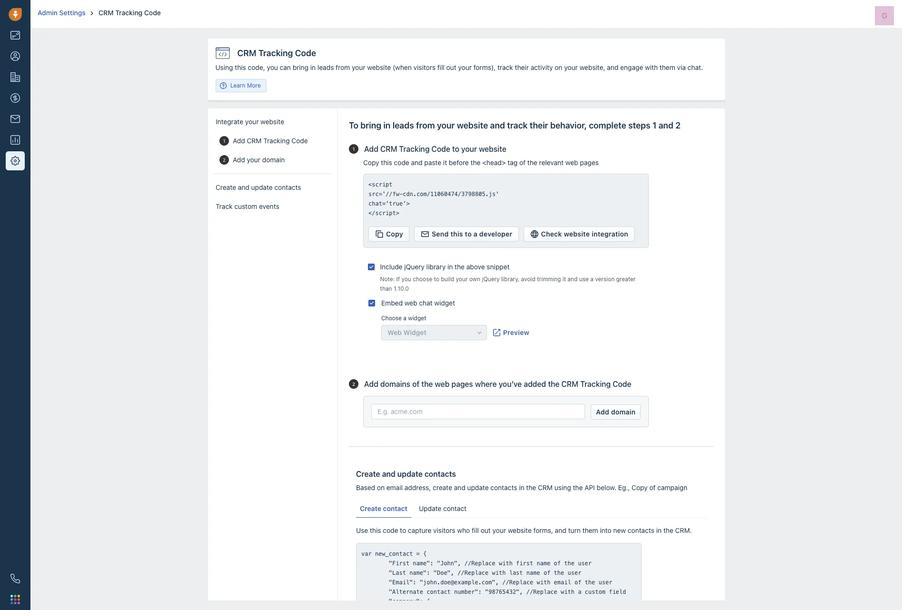 Task type: describe. For each thing, give the bounding box(es) containing it.
website up "copy this code and paste it before the <head> tag of the relevant web pages"
[[457, 120, 488, 130]]

1 horizontal spatial update
[[398, 470, 423, 479]]

you've
[[499, 380, 522, 389]]

learn more link
[[215, 79, 266, 92]]

E.g. acme.com text field
[[371, 404, 585, 420]]

2 horizontal spatial of
[[650, 484, 656, 492]]

check website integration
[[541, 230, 629, 238]]

the left api
[[573, 484, 583, 492]]

contacts up events
[[274, 183, 301, 191]]

your up before
[[461, 145, 477, 153]]

events
[[259, 202, 279, 210]]

to inside the 'include jquery library in the above snippet note: if you choose to build your own jquery library, avoid trimming it and use a version greater than 1.10.0'
[[434, 276, 440, 283]]

campaign
[[658, 484, 688, 492]]

0 horizontal spatial create and update contacts
[[215, 183, 301, 191]]

complete
[[589, 120, 627, 130]]

phone element
[[6, 570, 25, 589]]

website left "forms,"
[[508, 527, 532, 535]]

relevant
[[539, 159, 564, 167]]

your right the integrate
[[245, 118, 259, 126]]

in left using
[[519, 484, 525, 492]]

crm right added
[[562, 380, 579, 389]]

and left turn
[[555, 527, 567, 535]]

preview button
[[491, 325, 531, 341]]

add crm tracking code to your website
[[364, 145, 507, 153]]

add your domain
[[233, 156, 285, 164]]

library,
[[501, 276, 520, 283]]

and left track
[[490, 120, 505, 130]]

add domains of the web pages where you've added the crm tracking code
[[364, 380, 632, 389]]

above
[[467, 263, 485, 271]]

you
[[402, 276, 411, 283]]

developer
[[480, 230, 513, 238]]

0 horizontal spatial a
[[404, 315, 407, 322]]

1 horizontal spatial web
[[435, 380, 450, 389]]

0 vertical spatial widget
[[434, 299, 455, 307]]

1 horizontal spatial 1
[[353, 146, 355, 152]]

add crm tracking code
[[233, 137, 308, 145]]

add for add domain
[[596, 408, 610, 416]]

library
[[427, 263, 446, 271]]

add for add crm tracking code to your website
[[364, 145, 379, 153]]

embed
[[381, 299, 403, 307]]

track
[[215, 202, 232, 210]]

address,
[[405, 484, 431, 492]]

based
[[356, 484, 375, 492]]

include
[[380, 263, 403, 271]]

tag
[[508, 159, 518, 167]]

than
[[380, 285, 392, 292]]

contacts up create in the bottom of the page
[[425, 470, 456, 479]]

email
[[387, 484, 403, 492]]

your inside the 'include jquery library in the above snippet note: if you choose to build your own jquery library, avoid trimming it and use a version greater than 1.10.0'
[[456, 276, 468, 283]]

use
[[579, 276, 589, 283]]

1.10.0
[[394, 285, 409, 292]]

check
[[541, 230, 562, 238]]

0 vertical spatial 1
[[653, 120, 657, 130]]

embed web chat widget
[[381, 299, 455, 307]]

capture
[[408, 527, 432, 535]]

learn
[[230, 82, 246, 89]]

2 horizontal spatial update
[[467, 484, 489, 492]]

track custom events
[[215, 202, 279, 210]]

the right domains
[[422, 380, 433, 389]]

track
[[507, 120, 528, 130]]

to bring in leads from your website and track their behavior, complete steps 1 and 2
[[349, 120, 681, 130]]

visitors
[[433, 527, 456, 535]]

avoid
[[521, 276, 536, 283]]

in inside the 'include jquery library in the above snippet note: if you choose to build your own jquery library, avoid trimming it and use a version greater than 1.10.0'
[[448, 263, 453, 271]]

integrate your website
[[215, 118, 284, 126]]

where
[[475, 380, 497, 389]]

choose a widget
[[381, 315, 426, 322]]

update
[[419, 505, 442, 513]]

1 vertical spatial widget
[[408, 315, 426, 322]]

web widget
[[388, 329, 427, 337]]

based on email address, create and update contacts in the crm using the api below. eg., copy of campaign
[[356, 484, 688, 492]]

crm tracking code
[[99, 9, 161, 17]]

copy button
[[369, 227, 410, 242]]

add for add domains of the web pages where you've added the crm tracking code
[[364, 380, 379, 389]]

website up add crm tracking code
[[260, 118, 284, 126]]

and up email at the bottom left of the page
[[382, 470, 396, 479]]

crm down the leads
[[380, 145, 397, 153]]

create
[[433, 484, 452, 492]]

1 horizontal spatial jquery
[[482, 276, 500, 283]]

greater
[[616, 276, 636, 283]]

crm left using
[[538, 484, 553, 492]]

check website integration button
[[524, 227, 635, 242]]

1 horizontal spatial pages
[[580, 159, 599, 167]]

out
[[481, 527, 491, 535]]

who
[[457, 527, 470, 535]]

the right added
[[548, 380, 560, 389]]

own
[[470, 276, 481, 283]]

use this code to capture visitors who fill out your website forms, and turn them into new contacts in the crm.
[[356, 527, 692, 535]]

crm right "settings"
[[99, 9, 114, 17]]

domains
[[380, 380, 411, 389]]

note:
[[380, 276, 395, 283]]

and right create in the bottom of the page
[[454, 484, 466, 492]]

version
[[595, 276, 615, 283]]

api
[[585, 484, 595, 492]]

2 horizontal spatial copy
[[632, 484, 648, 492]]

turn
[[568, 527, 581, 535]]

add for add your domain
[[233, 156, 245, 164]]

to inside send this to a developer button
[[465, 230, 472, 238]]

the inside the 'include jquery library in the above snippet note: if you choose to build your own jquery library, avoid trimming it and use a version greater than 1.10.0'
[[455, 263, 465, 271]]

website inside button
[[564, 230, 590, 238]]

2 vertical spatial 2
[[352, 381, 355, 387]]

include jquery library in the above snippet note: if you choose to build your own jquery library, avoid trimming it and use a version greater than 1.10.0
[[380, 263, 636, 292]]

to
[[349, 120, 359, 130]]

0 horizontal spatial 1
[[223, 138, 225, 144]]

create contact
[[360, 505, 408, 513]]

copy this code and paste it before the <head> tag of the relevant web pages
[[363, 159, 599, 167]]

leads
[[393, 120, 414, 130]]

<head>
[[483, 159, 506, 167]]

custom
[[234, 202, 257, 210]]

to up before
[[452, 145, 460, 153]]

using
[[555, 484, 571, 492]]

and right the steps
[[659, 120, 674, 130]]



Task type: locate. For each thing, give the bounding box(es) containing it.
2 vertical spatial this
[[370, 527, 381, 535]]

this right use
[[370, 527, 381, 535]]

the left relevant
[[528, 159, 538, 167]]

snippet
[[487, 263, 510, 271]]

this inside button
[[451, 230, 463, 238]]

contacts up out
[[491, 484, 517, 492]]

contact for create contact
[[383, 505, 408, 513]]

it right paste
[[443, 159, 447, 167]]

contact
[[383, 505, 408, 513], [443, 505, 467, 513]]

chat
[[419, 299, 433, 307]]

your down add crm tracking code
[[247, 156, 260, 164]]

0 horizontal spatial 2
[[223, 157, 226, 163]]

to left capture
[[400, 527, 406, 535]]

0 vertical spatial pages
[[580, 159, 599, 167]]

on
[[377, 484, 385, 492]]

the right before
[[471, 159, 481, 167]]

create for based on email address, create and update contacts in the crm using the api below. eg., copy of campaign
[[356, 470, 380, 479]]

1 horizontal spatial 2
[[352, 381, 355, 387]]

1 horizontal spatial widget
[[434, 299, 455, 307]]

code for to
[[383, 527, 398, 535]]

added
[[524, 380, 546, 389]]

1 vertical spatial of
[[412, 380, 420, 389]]

0 horizontal spatial it
[[443, 159, 447, 167]]

0 vertical spatial domain
[[262, 156, 285, 164]]

widget up widget
[[408, 315, 426, 322]]

web right relevant
[[566, 159, 578, 167]]

None text field
[[361, 550, 637, 611]]

add domain button
[[591, 405, 641, 420]]

1 horizontal spatial of
[[520, 159, 526, 167]]

admin settings
[[38, 9, 86, 17]]

code
[[394, 159, 409, 167], [383, 527, 398, 535]]

0 vertical spatial of
[[520, 159, 526, 167]]

send this to a developer button
[[414, 227, 519, 242]]

this for copy
[[381, 159, 392, 167]]

preview
[[503, 329, 530, 337]]

0 horizontal spatial copy
[[363, 159, 379, 167]]

pages right relevant
[[580, 159, 599, 167]]

and up custom
[[238, 183, 249, 191]]

to
[[452, 145, 460, 153], [465, 230, 472, 238], [434, 276, 440, 283], [400, 527, 406, 535]]

2 left domains
[[352, 381, 355, 387]]

0 vertical spatial create and update contacts
[[215, 183, 301, 191]]

0 horizontal spatial of
[[412, 380, 420, 389]]

a right use
[[591, 276, 594, 283]]

pages left where
[[452, 380, 473, 389]]

2 horizontal spatial 2
[[676, 120, 681, 130]]

if
[[396, 276, 400, 283]]

add domain
[[596, 408, 636, 416]]

in
[[384, 120, 391, 130], [448, 263, 453, 271], [519, 484, 525, 492], [657, 527, 662, 535]]

1 contact from the left
[[383, 505, 408, 513]]

website up '<head>'
[[479, 145, 507, 153]]

0 vertical spatial a
[[474, 230, 478, 238]]

None text field
[[369, 180, 644, 218]]

your right "from"
[[437, 120, 455, 130]]

2 horizontal spatial a
[[591, 276, 594, 283]]

your left 'own'
[[456, 276, 468, 283]]

tracking
[[115, 9, 143, 17], [263, 137, 290, 145], [399, 145, 430, 153], [581, 380, 611, 389]]

code for and
[[394, 159, 409, 167]]

1 horizontal spatial domain
[[611, 408, 636, 416]]

in up build
[[448, 263, 453, 271]]

1 vertical spatial create and update contacts
[[356, 470, 456, 479]]

choose
[[413, 276, 433, 283]]

0 vertical spatial create
[[215, 183, 236, 191]]

build
[[441, 276, 454, 283]]

1 vertical spatial 2
[[223, 157, 226, 163]]

jquery down snippet
[[482, 276, 500, 283]]

1 vertical spatial create
[[356, 470, 380, 479]]

0 vertical spatial this
[[381, 159, 392, 167]]

web
[[388, 329, 402, 337]]

0 vertical spatial update
[[251, 183, 272, 191]]

0 vertical spatial copy
[[363, 159, 379, 167]]

1 horizontal spatial copy
[[386, 230, 403, 238]]

web
[[566, 159, 578, 167], [405, 299, 417, 307], [435, 380, 450, 389]]

pages
[[580, 159, 599, 167], [452, 380, 473, 389]]

update contact
[[419, 505, 467, 513]]

2 vertical spatial update
[[467, 484, 489, 492]]

a right "choose"
[[404, 315, 407, 322]]

widget right "chat"
[[434, 299, 455, 307]]

contacts right new
[[628, 527, 655, 535]]

paste
[[424, 159, 442, 167]]

crm down integrate your website
[[247, 137, 261, 145]]

code left paste
[[394, 159, 409, 167]]

add for add crm tracking code
[[233, 137, 245, 145]]

in right bring
[[384, 120, 391, 130]]

1 vertical spatial this
[[451, 230, 463, 238]]

send this to a developer
[[432, 230, 513, 238]]

fill
[[472, 527, 479, 535]]

to left build
[[434, 276, 440, 283]]

1 horizontal spatial contact
[[443, 505, 467, 513]]

0 vertical spatial code
[[394, 159, 409, 167]]

copy inside button
[[386, 230, 403, 238]]

from
[[416, 120, 435, 130]]

phone image
[[10, 574, 20, 584]]

integration
[[592, 230, 629, 238]]

update up address,
[[398, 470, 423, 479]]

into
[[600, 527, 612, 535]]

web left "chat"
[[405, 299, 417, 307]]

update up events
[[251, 183, 272, 191]]

1 right the steps
[[653, 120, 657, 130]]

web left where
[[435, 380, 450, 389]]

0 horizontal spatial domain
[[262, 156, 285, 164]]

of right tag
[[520, 159, 526, 167]]

2 vertical spatial web
[[435, 380, 450, 389]]

a left 'developer'
[[474, 230, 478, 238]]

it right trimming
[[563, 276, 566, 283]]

domain
[[262, 156, 285, 164], [611, 408, 636, 416]]

this down bring
[[381, 159, 392, 167]]

add
[[233, 137, 245, 145], [364, 145, 379, 153], [233, 156, 245, 164], [364, 380, 379, 389], [596, 408, 610, 416]]

the left above
[[455, 263, 465, 271]]

copy down bring
[[363, 159, 379, 167]]

2 vertical spatial a
[[404, 315, 407, 322]]

create and update contacts up email at the bottom left of the page
[[356, 470, 456, 479]]

0 vertical spatial it
[[443, 159, 447, 167]]

this for send
[[451, 230, 463, 238]]

admin
[[38, 9, 58, 17]]

2 vertical spatial of
[[650, 484, 656, 492]]

them
[[583, 527, 598, 535]]

a inside button
[[474, 230, 478, 238]]

contact up who
[[443, 505, 467, 513]]

a inside the 'include jquery library in the above snippet note: if you choose to build your own jquery library, avoid trimming it and use a version greater than 1.10.0'
[[591, 276, 594, 283]]

settings
[[59, 9, 86, 17]]

0 vertical spatial 2
[[676, 120, 681, 130]]

integrate
[[215, 118, 243, 126]]

create up based
[[356, 470, 380, 479]]

your right out
[[493, 527, 506, 535]]

in left crm.
[[657, 527, 662, 535]]

forms,
[[534, 527, 553, 535]]

2 contact from the left
[[443, 505, 467, 513]]

jquery
[[404, 263, 425, 271], [482, 276, 500, 283]]

1 vertical spatial copy
[[386, 230, 403, 238]]

0 horizontal spatial widget
[[408, 315, 426, 322]]

their
[[530, 120, 548, 130]]

create for update contact
[[360, 505, 381, 513]]

create
[[215, 183, 236, 191], [356, 470, 380, 479], [360, 505, 381, 513]]

0 horizontal spatial web
[[405, 299, 417, 307]]

0 horizontal spatial update
[[251, 183, 272, 191]]

admin settings link
[[38, 9, 87, 17]]

1 vertical spatial update
[[398, 470, 423, 479]]

the left using
[[526, 484, 536, 492]]

create and update contacts
[[215, 183, 301, 191], [356, 470, 456, 479]]

steps
[[629, 120, 651, 130]]

0 horizontal spatial pages
[[452, 380, 473, 389]]

the left crm.
[[664, 527, 674, 535]]

to left 'developer'
[[465, 230, 472, 238]]

and left use
[[568, 276, 578, 283]]

1 horizontal spatial a
[[474, 230, 478, 238]]

it
[[443, 159, 447, 167], [563, 276, 566, 283]]

use
[[356, 527, 368, 535]]

2 right the steps
[[676, 120, 681, 130]]

2
[[676, 120, 681, 130], [223, 157, 226, 163], [352, 381, 355, 387]]

domain inside "button"
[[611, 408, 636, 416]]

bring
[[361, 120, 382, 130]]

1 vertical spatial domain
[[611, 408, 636, 416]]

new
[[614, 527, 626, 535]]

1 vertical spatial it
[[563, 276, 566, 283]]

the
[[471, 159, 481, 167], [528, 159, 538, 167], [455, 263, 465, 271], [422, 380, 433, 389], [548, 380, 560, 389], [526, 484, 536, 492], [573, 484, 583, 492], [664, 527, 674, 535]]

copy right eg.,
[[632, 484, 648, 492]]

freshworks switcher image
[[10, 595, 20, 605]]

1 vertical spatial jquery
[[482, 276, 500, 283]]

jquery up you
[[404, 263, 425, 271]]

contact down email at the bottom left of the page
[[383, 505, 408, 513]]

more
[[247, 82, 261, 89]]

2 horizontal spatial 1
[[653, 120, 657, 130]]

2 horizontal spatial web
[[566, 159, 578, 167]]

1 vertical spatial a
[[591, 276, 594, 283]]

2 left add your domain
[[223, 157, 226, 163]]

crm.
[[675, 527, 692, 535]]

create up track
[[215, 183, 236, 191]]

0 vertical spatial jquery
[[404, 263, 425, 271]]

it inside the 'include jquery library in the above snippet note: if you choose to build your own jquery library, avoid trimming it and use a version greater than 1.10.0'
[[563, 276, 566, 283]]

choose
[[381, 315, 402, 322]]

copy for copy
[[386, 230, 403, 238]]

2 vertical spatial copy
[[632, 484, 648, 492]]

eg.,
[[618, 484, 630, 492]]

behavior,
[[550, 120, 587, 130]]

update right create in the bottom of the page
[[467, 484, 489, 492]]

and left paste
[[411, 159, 423, 167]]

create down based
[[360, 505, 381, 513]]

website right check
[[564, 230, 590, 238]]

learn more
[[230, 82, 261, 89]]

widget
[[404, 329, 427, 337]]

your
[[245, 118, 259, 126], [437, 120, 455, 130], [461, 145, 477, 153], [247, 156, 260, 164], [456, 276, 468, 283], [493, 527, 506, 535]]

1 vertical spatial web
[[405, 299, 417, 307]]

add inside "button"
[[596, 408, 610, 416]]

code
[[144, 9, 161, 17], [291, 137, 308, 145], [432, 145, 450, 153], [613, 380, 632, 389]]

1
[[653, 120, 657, 130], [223, 138, 225, 144], [353, 146, 355, 152]]

0 vertical spatial web
[[566, 159, 578, 167]]

update
[[251, 183, 272, 191], [398, 470, 423, 479], [467, 484, 489, 492]]

of right domains
[[412, 380, 420, 389]]

copy up include
[[386, 230, 403, 238]]

1 vertical spatial pages
[[452, 380, 473, 389]]

this for use
[[370, 527, 381, 535]]

1 down the integrate
[[223, 138, 225, 144]]

web widget button
[[381, 325, 487, 341]]

0 horizontal spatial jquery
[[404, 263, 425, 271]]

1 down to
[[353, 146, 355, 152]]

before
[[449, 159, 469, 167]]

and inside the 'include jquery library in the above snippet note: if you choose to build your own jquery library, avoid trimming it and use a version greater than 1.10.0'
[[568, 276, 578, 283]]

copy for copy this code and paste it before the <head> tag of the relevant web pages
[[363, 159, 379, 167]]

2 vertical spatial create
[[360, 505, 381, 513]]

2 vertical spatial 1
[[353, 146, 355, 152]]

copy
[[363, 159, 379, 167], [386, 230, 403, 238], [632, 484, 648, 492]]

create and update contacts up events
[[215, 183, 301, 191]]

contact for update contact
[[443, 505, 467, 513]]

1 horizontal spatial create and update contacts
[[356, 470, 456, 479]]

trimming
[[537, 276, 561, 283]]

send
[[432, 230, 449, 238]]

0 horizontal spatial contact
[[383, 505, 408, 513]]

code down "create contact"
[[383, 527, 398, 535]]

below.
[[597, 484, 617, 492]]

1 vertical spatial code
[[383, 527, 398, 535]]

1 horizontal spatial it
[[563, 276, 566, 283]]

of left the campaign on the right bottom
[[650, 484, 656, 492]]

this right send
[[451, 230, 463, 238]]

1 vertical spatial 1
[[223, 138, 225, 144]]



Task type: vqa. For each thing, say whether or not it's contained in the screenshot.
the topmost 0
no



